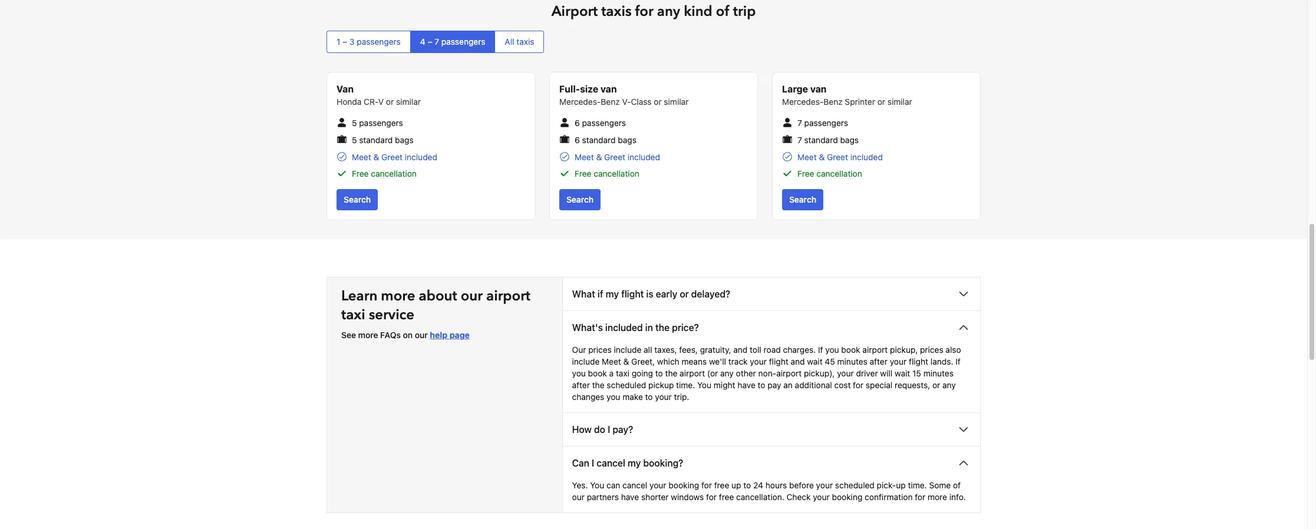 Task type: locate. For each thing, give the bounding box(es) containing it.
time. inside our prices include all taxes, fees, gratuity, and toll road charges. if you book airport pickup, prices also include meet & greet, which means we'll track your flight and wait 45 minutes after your flight lands. if you book a taxi going to the airport (or any other non-airport pickup), your driver will wait 15 minutes after the scheduled pickup time. you might have to pay an additional cost for special requests, or any changes you make to your trip.
[[676, 380, 695, 390]]

2 horizontal spatial more
[[928, 492, 947, 502]]

1
[[337, 36, 340, 46]]

& down 7 standard bags
[[819, 152, 825, 162]]

7 standard bags
[[797, 135, 859, 145]]

to left pay on the bottom right of page
[[758, 380, 765, 390]]

0 horizontal spatial include
[[572, 357, 600, 367]]

and down charges. on the bottom right
[[791, 357, 805, 367]]

our down yes.
[[572, 492, 585, 502]]

taxi right a
[[616, 369, 629, 379]]

1 greet from the left
[[381, 152, 403, 162]]

0 vertical spatial time.
[[676, 380, 695, 390]]

my right the if
[[606, 289, 619, 300]]

7 up 7 standard bags
[[797, 118, 802, 128]]

you down (or
[[697, 380, 711, 390]]

1 horizontal spatial prices
[[920, 345, 943, 355]]

taxis for all
[[516, 36, 534, 46]]

standard
[[359, 135, 393, 145], [582, 135, 616, 145], [804, 135, 838, 145]]

1 vertical spatial have
[[621, 492, 639, 502]]

1 horizontal spatial my
[[628, 458, 641, 469]]

include down the our
[[572, 357, 600, 367]]

1 vertical spatial taxis
[[516, 36, 534, 46]]

passengers for full-size van
[[582, 118, 626, 128]]

2 mercedes- from the left
[[782, 96, 824, 106]]

of inside yes. you can cancel your booking for free up to 24 hours before your scheduled pick-up time. some of our partners have shorter windows for free cancellation. check your booking confirmation for more info.
[[953, 480, 961, 491]]

our inside yes. you can cancel your booking for free up to 24 hours before your scheduled pick-up time. some of our partners have shorter windows for free cancellation. check your booking confirmation for more info.
[[572, 492, 585, 502]]

bags down 6 passengers at the left of page
[[618, 135, 637, 145]]

your down the pickup at bottom
[[655, 392, 672, 402]]

0 vertical spatial wait
[[807, 357, 823, 367]]

0 vertical spatial more
[[381, 287, 415, 306]]

0 vertical spatial after
[[870, 357, 888, 367]]

& for mercedes-
[[819, 152, 825, 162]]

if
[[818, 345, 823, 355], [956, 357, 961, 367]]

the up changes
[[592, 380, 604, 390]]

2 horizontal spatial bags
[[840, 135, 859, 145]]

track
[[728, 357, 748, 367]]

1 vertical spatial cancel
[[622, 480, 647, 491]]

6 passengers
[[575, 118, 626, 128]]

cancellation for mercedes-
[[816, 169, 862, 179]]

&
[[373, 152, 379, 162], [596, 152, 602, 162], [819, 152, 825, 162], [623, 357, 629, 367]]

2 greet from the left
[[604, 152, 625, 162]]

0 horizontal spatial have
[[621, 492, 639, 502]]

you left make
[[607, 392, 620, 402]]

2 horizontal spatial free cancellation
[[797, 169, 862, 179]]

2 horizontal spatial greet
[[827, 152, 848, 162]]

or right requests,
[[932, 380, 940, 390]]

& down 5 standard bags
[[373, 152, 379, 162]]

cancel inside dropdown button
[[597, 458, 625, 469]]

1 vertical spatial if
[[956, 357, 961, 367]]

5 for 5 standard bags
[[352, 135, 357, 145]]

bags for van
[[618, 135, 637, 145]]

0 vertical spatial taxis
[[601, 2, 632, 21]]

1 van from the left
[[601, 83, 617, 94]]

meet & greet included down "6 standard bags"
[[575, 152, 660, 162]]

sort results by element
[[327, 30, 981, 53]]

meet up a
[[602, 357, 621, 367]]

0 horizontal spatial up
[[732, 480, 741, 491]]

1 cancellation from the left
[[371, 169, 417, 179]]

1 horizontal spatial –
[[428, 36, 432, 46]]

0 horizontal spatial if
[[818, 345, 823, 355]]

for right windows
[[706, 492, 717, 502]]

2 standard from the left
[[582, 135, 616, 145]]

0 horizontal spatial cancellation
[[371, 169, 417, 179]]

1 vertical spatial after
[[572, 380, 590, 390]]

or right sprinter
[[877, 96, 885, 106]]

time. left 'some'
[[908, 480, 927, 491]]

meet & greet included down 7 standard bags
[[797, 152, 883, 162]]

2 bags from the left
[[618, 135, 637, 145]]

0 horizontal spatial wait
[[807, 357, 823, 367]]

taxis right all
[[516, 36, 534, 46]]

0 horizontal spatial i
[[592, 458, 594, 469]]

–
[[343, 36, 347, 46], [428, 36, 432, 46]]

to inside yes. you can cancel your booking for free up to 24 hours before your scheduled pick-up time. some of our partners have shorter windows for free cancellation. check your booking confirmation for more info.
[[743, 480, 751, 491]]

free cancellation down 5 standard bags
[[352, 169, 417, 179]]

1 horizontal spatial mercedes-
[[782, 96, 824, 106]]

1 vertical spatial booking
[[832, 492, 863, 502]]

early
[[656, 289, 677, 300]]

more right see
[[358, 330, 378, 340]]

0 horizontal spatial standard
[[359, 135, 393, 145]]

wait up pickup),
[[807, 357, 823, 367]]

2 5 from the top
[[352, 135, 357, 145]]

6 standard bags
[[575, 135, 637, 145]]

1 horizontal spatial of
[[953, 480, 961, 491]]

0 vertical spatial 5
[[352, 118, 357, 128]]

0 vertical spatial of
[[716, 2, 730, 21]]

more inside yes. you can cancel your booking for free up to 24 hours before your scheduled pick-up time. some of our partners have shorter windows for free cancellation. check your booking confirmation for more info.
[[928, 492, 947, 502]]

cancellation
[[371, 169, 417, 179], [594, 169, 639, 179], [816, 169, 862, 179]]

hours
[[766, 480, 787, 491]]

3 greet from the left
[[827, 152, 848, 162]]

similar inside full-size van mercedes-benz v-class or similar
[[664, 96, 689, 106]]

you
[[697, 380, 711, 390], [590, 480, 604, 491]]

free for cr-
[[352, 169, 369, 179]]

to left 24
[[743, 480, 751, 491]]

yes.
[[572, 480, 588, 491]]

cancellation down 7 standard bags
[[816, 169, 862, 179]]

your up cost
[[837, 369, 854, 379]]

1 vertical spatial of
[[953, 480, 961, 491]]

0 horizontal spatial meet & greet included
[[352, 152, 437, 162]]

0 horizontal spatial free cancellation
[[352, 169, 417, 179]]

0 horizontal spatial of
[[716, 2, 730, 21]]

1 horizontal spatial search button
[[559, 189, 601, 211]]

2 cancellation from the left
[[594, 169, 639, 179]]

& inside our prices include all taxes, fees, gratuity, and toll road charges. if you book airport pickup, prices also include meet & greet, which means we'll track your flight and wait 45 minutes after your flight lands. if you book a taxi going to the airport (or any other non-airport pickup), your driver will wait 15 minutes after the scheduled pickup time. you might have to pay an additional cost for special requests, or any changes you make to your trip.
[[623, 357, 629, 367]]

bags
[[395, 135, 414, 145], [618, 135, 637, 145], [840, 135, 859, 145]]

1 search from the left
[[344, 195, 371, 205]]

meet & greet included for mercedes-
[[797, 152, 883, 162]]

1 horizontal spatial benz
[[824, 96, 843, 106]]

yes. you can cancel your booking for free up to 24 hours before your scheduled pick-up time. some of our partners have shorter windows for free cancellation. check your booking confirmation for more info.
[[572, 480, 966, 502]]

1 horizontal spatial scheduled
[[835, 480, 875, 491]]

if
[[598, 289, 603, 300]]

free cancellation down 7 standard bags
[[797, 169, 862, 179]]

1 6 from the top
[[575, 118, 580, 128]]

fees,
[[679, 345, 698, 355]]

1 vertical spatial taxi
[[616, 369, 629, 379]]

1 vertical spatial i
[[592, 458, 594, 469]]

mercedes- down large
[[782, 96, 824, 106]]

standard down the 7 passengers
[[804, 135, 838, 145]]

2 horizontal spatial search button
[[782, 189, 823, 211]]

you down the our
[[572, 369, 586, 379]]

pickup
[[648, 380, 674, 390]]

trip
[[733, 2, 756, 21]]

meet down 5 standard bags
[[352, 152, 371, 162]]

1 free from the left
[[352, 169, 369, 179]]

1 vertical spatial scheduled
[[835, 480, 875, 491]]

0 horizontal spatial benz
[[601, 96, 620, 106]]

prices up lands.
[[920, 345, 943, 355]]

free cancellation
[[352, 169, 417, 179], [575, 169, 639, 179], [797, 169, 862, 179]]

1 horizontal spatial include
[[614, 345, 641, 355]]

or inside dropdown button
[[680, 289, 689, 300]]

2 horizontal spatial free
[[797, 169, 814, 179]]

meet down "6 standard bags"
[[575, 152, 594, 162]]

0 horizontal spatial greet
[[381, 152, 403, 162]]

0 vertical spatial and
[[733, 345, 748, 355]]

greet down "6 standard bags"
[[604, 152, 625, 162]]

lands.
[[931, 357, 953, 367]]

cancellation down 5 standard bags
[[371, 169, 417, 179]]

help page link
[[430, 330, 470, 340]]

our right about
[[461, 287, 483, 306]]

a
[[609, 369, 614, 379]]

(or
[[707, 369, 718, 379]]

free for van
[[575, 169, 591, 179]]

other
[[736, 369, 756, 379]]

2 search button from the left
[[559, 189, 601, 211]]

passengers up 5 standard bags
[[359, 118, 403, 128]]

5 for 5 passengers
[[352, 118, 357, 128]]

more down 'some'
[[928, 492, 947, 502]]

included
[[405, 152, 437, 162], [628, 152, 660, 162], [850, 152, 883, 162], [605, 323, 643, 333]]

what
[[572, 289, 595, 300]]

i
[[608, 424, 610, 435], [592, 458, 594, 469]]

3 bags from the left
[[840, 135, 859, 145]]

3 meet & greet included from the left
[[797, 152, 883, 162]]

after up changes
[[572, 380, 590, 390]]

1 horizontal spatial standard
[[582, 135, 616, 145]]

1 vertical spatial you
[[572, 369, 586, 379]]

1 horizontal spatial free
[[575, 169, 591, 179]]

4 – 7 passengers
[[420, 36, 485, 46]]

1 vertical spatial my
[[628, 458, 641, 469]]

greet
[[381, 152, 403, 162], [604, 152, 625, 162], [827, 152, 848, 162]]

i right do
[[608, 424, 610, 435]]

2 similar from the left
[[664, 96, 689, 106]]

delayed?
[[691, 289, 730, 300]]

some
[[929, 480, 951, 491]]

1 bags from the left
[[395, 135, 414, 145]]

partners
[[587, 492, 619, 502]]

learn
[[341, 287, 377, 306]]

2 – from the left
[[428, 36, 432, 46]]

0 horizontal spatial after
[[572, 380, 590, 390]]

free cancellation down "6 standard bags"
[[575, 169, 639, 179]]

if right charges. on the bottom right
[[818, 345, 823, 355]]

or right early
[[680, 289, 689, 300]]

0 horizontal spatial flight
[[621, 289, 644, 300]]

1 vertical spatial 7
[[797, 118, 802, 128]]

0 horizontal spatial more
[[358, 330, 378, 340]]

0 horizontal spatial you
[[590, 480, 604, 491]]

have down other
[[738, 380, 756, 390]]

include up greet, in the bottom left of the page
[[614, 345, 641, 355]]

meet
[[352, 152, 371, 162], [575, 152, 594, 162], [797, 152, 817, 162], [602, 357, 621, 367]]

standard down "5 passengers"
[[359, 135, 393, 145]]

road
[[764, 345, 781, 355]]

an
[[783, 380, 793, 390]]

up left 24
[[732, 480, 741, 491]]

1 horizontal spatial you
[[697, 380, 711, 390]]

included for mercedes-
[[850, 152, 883, 162]]

1 benz from the left
[[601, 96, 620, 106]]

more
[[381, 287, 415, 306], [358, 330, 378, 340], [928, 492, 947, 502]]

flight
[[621, 289, 644, 300], [769, 357, 788, 367], [909, 357, 928, 367]]

1 mercedes- from the left
[[559, 96, 601, 106]]

2 horizontal spatial any
[[943, 380, 956, 390]]

additional
[[795, 380, 832, 390]]

1 horizontal spatial up
[[896, 480, 906, 491]]

standard down 6 passengers at the left of page
[[582, 135, 616, 145]]

bags down "5 passengers"
[[395, 135, 414, 145]]

flight up 15
[[909, 357, 928, 367]]

free left 24
[[714, 480, 729, 491]]

1 5 from the top
[[352, 118, 357, 128]]

cancellation for cr-
[[371, 169, 417, 179]]

15
[[912, 369, 921, 379]]

for up windows
[[701, 480, 712, 491]]

similar right sprinter
[[888, 96, 912, 106]]

2 vertical spatial more
[[928, 492, 947, 502]]

0 vertical spatial cancel
[[597, 458, 625, 469]]

2 6 from the top
[[575, 135, 580, 145]]

3 cancellation from the left
[[816, 169, 862, 179]]

confirmation
[[865, 492, 913, 502]]

1 free cancellation from the left
[[352, 169, 417, 179]]

taxis
[[601, 2, 632, 21], [516, 36, 534, 46]]

2 meet & greet included from the left
[[575, 152, 660, 162]]

1 horizontal spatial taxis
[[601, 2, 632, 21]]

we'll
[[709, 357, 726, 367]]

minutes down lands.
[[923, 369, 954, 379]]

1 vertical spatial book
[[588, 369, 607, 379]]

& for cr-
[[373, 152, 379, 162]]

1 horizontal spatial any
[[720, 369, 734, 379]]

7 inside 'sort results by' element
[[435, 36, 439, 46]]

1 horizontal spatial meet & greet included
[[575, 152, 660, 162]]

search
[[344, 195, 371, 205], [566, 195, 594, 205], [789, 195, 816, 205]]

1 horizontal spatial flight
[[769, 357, 788, 367]]

3 free from the left
[[797, 169, 814, 179]]

1 standard from the left
[[359, 135, 393, 145]]

after up will
[[870, 357, 888, 367]]

similar right 'class'
[[664, 96, 689, 106]]

which
[[657, 357, 679, 367]]

airport inside learn more about our airport taxi service see more faqs on our help page
[[486, 287, 530, 306]]

1 vertical spatial you
[[590, 480, 604, 491]]

1 similar from the left
[[396, 96, 421, 106]]

5 down honda
[[352, 118, 357, 128]]

or
[[386, 96, 394, 106], [654, 96, 662, 106], [877, 96, 885, 106], [680, 289, 689, 300], [932, 380, 940, 390]]

3 search from the left
[[789, 195, 816, 205]]

time. up trip.
[[676, 380, 695, 390]]

wait left 15
[[895, 369, 910, 379]]

3 free cancellation from the left
[[797, 169, 862, 179]]

booking up windows
[[669, 480, 699, 491]]

7 down the 7 passengers
[[797, 135, 802, 145]]

standard for mercedes-
[[804, 135, 838, 145]]

greet down 7 standard bags
[[827, 152, 848, 162]]

2 horizontal spatial standard
[[804, 135, 838, 145]]

book left a
[[588, 369, 607, 379]]

cancellation for van
[[594, 169, 639, 179]]

taxis inside 'sort results by' element
[[516, 36, 534, 46]]

1 up from the left
[[732, 480, 741, 491]]

how do i pay? button
[[563, 413, 980, 446]]

greet for cr-
[[381, 152, 403, 162]]

1 search button from the left
[[337, 189, 378, 211]]

included down 7 standard bags
[[850, 152, 883, 162]]

2 horizontal spatial search
[[789, 195, 816, 205]]

0 horizontal spatial our
[[415, 330, 428, 340]]

cancel
[[597, 458, 625, 469], [622, 480, 647, 491]]

passengers for large van
[[804, 118, 848, 128]]

2 search from the left
[[566, 195, 594, 205]]

0 vertical spatial any
[[657, 2, 680, 21]]

4
[[420, 36, 425, 46]]

van inside full-size van mercedes-benz v-class or similar
[[601, 83, 617, 94]]

3 similar from the left
[[888, 96, 912, 106]]

included left in
[[605, 323, 643, 333]]

might
[[714, 380, 735, 390]]

0 horizontal spatial prices
[[588, 345, 612, 355]]

what's
[[572, 323, 603, 333]]

0 vertical spatial you
[[697, 380, 711, 390]]

the down the which at the bottom
[[665, 369, 677, 379]]

van honda cr-v or similar
[[337, 83, 421, 106]]

1 horizontal spatial minutes
[[923, 369, 954, 379]]

– right 1
[[343, 36, 347, 46]]

shorter
[[641, 492, 669, 502]]

2 horizontal spatial meet & greet included
[[797, 152, 883, 162]]

van
[[601, 83, 617, 94], [810, 83, 827, 94]]

benz inside the large van mercedes-benz sprinter or similar
[[824, 96, 843, 106]]

cancel up the can
[[597, 458, 625, 469]]

0 vertical spatial 6
[[575, 118, 580, 128]]

0 horizontal spatial scheduled
[[607, 380, 646, 390]]

0 vertical spatial scheduled
[[607, 380, 646, 390]]

5 down "5 passengers"
[[352, 135, 357, 145]]

mercedes- inside full-size van mercedes-benz v-class or similar
[[559, 96, 601, 106]]

taxis right 'airport'
[[601, 2, 632, 21]]

3 search button from the left
[[782, 189, 823, 211]]

time.
[[676, 380, 695, 390], [908, 480, 927, 491]]

0 horizontal spatial bags
[[395, 135, 414, 145]]

2 benz from the left
[[824, 96, 843, 106]]

2 horizontal spatial flight
[[909, 357, 928, 367]]

minutes up driver
[[837, 357, 868, 367]]

free
[[714, 480, 729, 491], [719, 492, 734, 502]]

cancel right the can
[[622, 480, 647, 491]]

have inside yes. you can cancel your booking for free up to 24 hours before your scheduled pick-up time. some of our partners have shorter windows for free cancellation. check your booking confirmation for more info.
[[621, 492, 639, 502]]

similar right v
[[396, 96, 421, 106]]

0 horizontal spatial free
[[352, 169, 369, 179]]

free cancellation for mercedes-
[[797, 169, 862, 179]]

all
[[505, 36, 514, 46]]

you inside our prices include all taxes, fees, gratuity, and toll road charges. if you book airport pickup, prices also include meet & greet, which means we'll track your flight and wait 45 minutes after your flight lands. if you book a taxi going to the airport (or any other non-airport pickup), your driver will wait 15 minutes after the scheduled pickup time. you might have to pay an additional cost for special requests, or any changes you make to your trip.
[[697, 380, 711, 390]]

2 free from the left
[[575, 169, 591, 179]]

taxi up see
[[341, 305, 365, 325]]

1 – from the left
[[343, 36, 347, 46]]

more right "learn"
[[381, 287, 415, 306]]

2 vertical spatial 7
[[797, 135, 802, 145]]

prices
[[588, 345, 612, 355], [920, 345, 943, 355]]

1 horizontal spatial have
[[738, 380, 756, 390]]

all
[[644, 345, 652, 355]]

& down "6 standard bags"
[[596, 152, 602, 162]]

have left the shorter
[[621, 492, 639, 502]]

minutes
[[837, 357, 868, 367], [923, 369, 954, 379]]

class
[[631, 96, 652, 106]]

1 meet & greet included from the left
[[352, 152, 437, 162]]

1 horizontal spatial bags
[[618, 135, 637, 145]]

or right 'class'
[[654, 96, 662, 106]]

7 right 4
[[435, 36, 439, 46]]

pay?
[[613, 424, 633, 435]]

wait
[[807, 357, 823, 367], [895, 369, 910, 379]]

included down "6 standard bags"
[[628, 152, 660, 162]]

benz left v-
[[601, 96, 620, 106]]

benz up the 7 passengers
[[824, 96, 843, 106]]

meet & greet included down 5 standard bags
[[352, 152, 437, 162]]

search for cr-
[[344, 195, 371, 205]]

free down 5 standard bags
[[352, 169, 369, 179]]

or inside the large van mercedes-benz sprinter or similar
[[877, 96, 885, 106]]

1 horizontal spatial van
[[810, 83, 827, 94]]

– right 4
[[428, 36, 432, 46]]

mercedes-
[[559, 96, 601, 106], [782, 96, 824, 106]]

any
[[657, 2, 680, 21], [720, 369, 734, 379], [943, 380, 956, 390]]

booking
[[669, 480, 699, 491], [832, 492, 863, 502]]

can
[[607, 480, 620, 491]]

or inside van honda cr-v or similar
[[386, 96, 394, 106]]

v-
[[622, 96, 631, 106]]

0 horizontal spatial my
[[606, 289, 619, 300]]

of left trip
[[716, 2, 730, 21]]

similar
[[396, 96, 421, 106], [664, 96, 689, 106], [888, 96, 912, 106]]

your down the pickup,
[[890, 357, 907, 367]]

0 vertical spatial 7
[[435, 36, 439, 46]]

2 free cancellation from the left
[[575, 169, 639, 179]]

how do i pay?
[[572, 424, 633, 435]]

2 prices from the left
[[920, 345, 943, 355]]

or inside our prices include all taxes, fees, gratuity, and toll road charges. if you book airport pickup, prices also include meet & greet, which means we'll track your flight and wait 45 minutes after your flight lands. if you book a taxi going to the airport (or any other non-airport pickup), your driver will wait 15 minutes after the scheduled pickup time. you might have to pay an additional cost for special requests, or any changes you make to your trip.
[[932, 380, 940, 390]]

will
[[880, 369, 892, 379]]

charges.
[[783, 345, 816, 355]]

search for mercedes-
[[789, 195, 816, 205]]

my left booking?
[[628, 458, 641, 469]]

2 van from the left
[[810, 83, 827, 94]]

passengers
[[357, 36, 401, 46], [441, 36, 485, 46], [359, 118, 403, 128], [582, 118, 626, 128], [804, 118, 848, 128]]

1 horizontal spatial time.
[[908, 480, 927, 491]]

0 horizontal spatial –
[[343, 36, 347, 46]]

1 horizontal spatial book
[[841, 345, 860, 355]]

3 standard from the left
[[804, 135, 838, 145]]

search button for cr-
[[337, 189, 378, 211]]

booking left confirmation
[[832, 492, 863, 502]]

free cancellation for cr-
[[352, 169, 417, 179]]

cancellation down "6 standard bags"
[[594, 169, 639, 179]]

the right in
[[655, 323, 670, 333]]



Task type: vqa. For each thing, say whether or not it's contained in the screenshot.
middle cancellation
yes



Task type: describe. For each thing, give the bounding box(es) containing it.
or inside full-size van mercedes-benz v-class or similar
[[654, 96, 662, 106]]

going
[[632, 369, 653, 379]]

passengers for van
[[359, 118, 403, 128]]

what's included in the price?
[[572, 323, 699, 333]]

7 for 7 standard bags
[[797, 135, 802, 145]]

full-
[[559, 83, 580, 94]]

your down the toll
[[750, 357, 767, 367]]

greet,
[[631, 357, 655, 367]]

search button for van
[[559, 189, 601, 211]]

airport
[[551, 2, 598, 21]]

meet & greet included for van
[[575, 152, 660, 162]]

2 vertical spatial the
[[592, 380, 604, 390]]

passengers right the 3
[[357, 36, 401, 46]]

standard for cr-
[[359, 135, 393, 145]]

flight inside dropdown button
[[621, 289, 644, 300]]

v
[[378, 96, 384, 106]]

booking?
[[643, 458, 683, 469]]

have inside our prices include all taxes, fees, gratuity, and toll road charges. if you book airport pickup, prices also include meet & greet, which means we'll track your flight and wait 45 minutes after your flight lands. if you book a taxi going to the airport (or any other non-airport pickup), your driver will wait 15 minutes after the scheduled pickup time. you might have to pay an additional cost for special requests, or any changes you make to your trip.
[[738, 380, 756, 390]]

pickup),
[[804, 369, 835, 379]]

taxi inside learn more about our airport taxi service see more faqs on our help page
[[341, 305, 365, 325]]

1 vertical spatial our
[[415, 330, 428, 340]]

1 – 3 passengers
[[337, 36, 401, 46]]

means
[[682, 357, 707, 367]]

can
[[572, 458, 589, 469]]

0 vertical spatial i
[[608, 424, 610, 435]]

0 vertical spatial you
[[825, 345, 839, 355]]

see
[[341, 330, 356, 340]]

24
[[753, 480, 763, 491]]

toll
[[750, 345, 761, 355]]

in
[[645, 323, 653, 333]]

bags for mercedes-
[[840, 135, 859, 145]]

passengers right 4
[[441, 36, 485, 46]]

greet for van
[[604, 152, 625, 162]]

2 vertical spatial you
[[607, 392, 620, 402]]

scheduled inside our prices include all taxes, fees, gratuity, and toll road charges. if you book airport pickup, prices also include meet & greet, which means we'll track your flight and wait 45 minutes after your flight lands. if you book a taxi going to the airport (or any other non-airport pickup), your driver will wait 15 minutes after the scheduled pickup time. you might have to pay an additional cost for special requests, or any changes you make to your trip.
[[607, 380, 646, 390]]

large
[[782, 83, 808, 94]]

you inside yes. you can cancel your booking for free up to 24 hours before your scheduled pick-up time. some of our partners have shorter windows for free cancellation. check your booking confirmation for more info.
[[590, 480, 604, 491]]

45
[[825, 357, 835, 367]]

benz inside full-size van mercedes-benz v-class or similar
[[601, 96, 620, 106]]

scheduled inside yes. you can cancel your booking for free up to 24 hours before your scheduled pick-up time. some of our partners have shorter windows for free cancellation. check your booking confirmation for more info.
[[835, 480, 875, 491]]

& for van
[[596, 152, 602, 162]]

how
[[572, 424, 592, 435]]

what's included in the price? button
[[563, 311, 980, 344]]

0 horizontal spatial book
[[588, 369, 607, 379]]

non-
[[758, 369, 776, 379]]

changes
[[572, 392, 604, 402]]

5 passengers
[[352, 118, 403, 128]]

similar inside van honda cr-v or similar
[[396, 96, 421, 106]]

cancel inside yes. you can cancel your booking for free up to 24 hours before your scheduled pick-up time. some of our partners have shorter windows for free cancellation. check your booking confirmation for more info.
[[622, 480, 647, 491]]

bags for cr-
[[395, 135, 414, 145]]

free for mercedes-
[[797, 169, 814, 179]]

meet for cr-
[[352, 152, 371, 162]]

to right make
[[645, 392, 653, 402]]

pay
[[768, 380, 781, 390]]

0 vertical spatial book
[[841, 345, 860, 355]]

0 horizontal spatial minutes
[[837, 357, 868, 367]]

free cancellation for van
[[575, 169, 639, 179]]

1 horizontal spatial booking
[[832, 492, 863, 502]]

cr-
[[364, 96, 378, 106]]

help
[[430, 330, 448, 340]]

included inside dropdown button
[[605, 323, 643, 333]]

included for cr-
[[405, 152, 437, 162]]

your right check
[[813, 492, 830, 502]]

similar inside the large van mercedes-benz sprinter or similar
[[888, 96, 912, 106]]

check
[[787, 492, 811, 502]]

our prices include all taxes, fees, gratuity, and toll road charges. if you book airport pickup, prices also include meet & greet, which means we'll track your flight and wait 45 minutes after your flight lands. if you book a taxi going to the airport (or any other non-airport pickup), your driver will wait 15 minutes after the scheduled pickup time. you might have to pay an additional cost for special requests, or any changes you make to your trip.
[[572, 345, 961, 402]]

van inside the large van mercedes-benz sprinter or similar
[[810, 83, 827, 94]]

special
[[866, 380, 893, 390]]

1 vertical spatial wait
[[895, 369, 910, 379]]

1 vertical spatial and
[[791, 357, 805, 367]]

meet & greet included for cr-
[[352, 152, 437, 162]]

7 passengers
[[797, 118, 848, 128]]

meet inside our prices include all taxes, fees, gratuity, and toll road charges. if you book airport pickup, prices also include meet & greet, which means we'll track your flight and wait 45 minutes after your flight lands. if you book a taxi going to the airport (or any other non-airport pickup), your driver will wait 15 minutes after the scheduled pickup time. you might have to pay an additional cost for special requests, or any changes you make to your trip.
[[602, 357, 621, 367]]

meet for mercedes-
[[797, 152, 817, 162]]

1 horizontal spatial our
[[461, 287, 483, 306]]

0 vertical spatial include
[[614, 345, 641, 355]]

2 up from the left
[[896, 480, 906, 491]]

1 prices from the left
[[588, 345, 612, 355]]

all taxis
[[505, 36, 534, 46]]

honda
[[337, 96, 362, 106]]

included for van
[[628, 152, 660, 162]]

driver
[[856, 369, 878, 379]]

service
[[369, 305, 414, 325]]

standard for van
[[582, 135, 616, 145]]

0 horizontal spatial any
[[657, 2, 680, 21]]

about
[[419, 287, 457, 306]]

what if my flight is early or delayed?
[[572, 289, 730, 300]]

6 for 6 standard bags
[[575, 135, 580, 145]]

greet for mercedes-
[[827, 152, 848, 162]]

make
[[623, 392, 643, 402]]

1 horizontal spatial more
[[381, 287, 415, 306]]

1 vertical spatial more
[[358, 330, 378, 340]]

learn more about our airport taxi service see more faqs on our help page
[[341, 287, 530, 340]]

0 vertical spatial if
[[818, 345, 823, 355]]

van
[[337, 83, 354, 94]]

cost
[[834, 380, 851, 390]]

to up the pickup at bottom
[[655, 369, 663, 379]]

– for 7
[[428, 36, 432, 46]]

– for 3
[[343, 36, 347, 46]]

search button for mercedes-
[[782, 189, 823, 211]]

can i cancel my booking?
[[572, 458, 683, 469]]

what if my flight is early or delayed? button
[[563, 278, 980, 311]]

taxi inside our prices include all taxes, fees, gratuity, and toll road charges. if you book airport pickup, prices also include meet & greet, which means we'll track your flight and wait 45 minutes after your flight lands. if you book a taxi going to the airport (or any other non-airport pickup), your driver will wait 15 minutes after the scheduled pickup time. you might have to pay an additional cost for special requests, or any changes you make to your trip.
[[616, 369, 629, 379]]

full-size van mercedes-benz v-class or similar
[[559, 83, 689, 106]]

for inside our prices include all taxes, fees, gratuity, and toll road charges. if you book airport pickup, prices also include meet & greet, which means we'll track your flight and wait 45 minutes after your flight lands. if you book a taxi going to the airport (or any other non-airport pickup), your driver will wait 15 minutes after the scheduled pickup time. you might have to pay an additional cost for special requests, or any changes you make to your trip.
[[853, 380, 864, 390]]

our
[[572, 345, 586, 355]]

for right confirmation
[[915, 492, 925, 502]]

your right before
[[816, 480, 833, 491]]

search for van
[[566, 195, 594, 205]]

1 vertical spatial free
[[719, 492, 734, 502]]

2 vertical spatial any
[[943, 380, 956, 390]]

pickup,
[[890, 345, 918, 355]]

faqs
[[380, 330, 401, 340]]

1 vertical spatial any
[[720, 369, 734, 379]]

1 vertical spatial the
[[665, 369, 677, 379]]

kind
[[684, 2, 712, 21]]

also
[[946, 345, 961, 355]]

taxes,
[[654, 345, 677, 355]]

your up the shorter
[[650, 480, 666, 491]]

windows
[[671, 492, 704, 502]]

large van mercedes-benz sprinter or similar
[[782, 83, 912, 106]]

3
[[349, 36, 355, 46]]

price?
[[672, 323, 699, 333]]

cancellation.
[[736, 492, 784, 502]]

time. inside yes. you can cancel your booking for free up to 24 hours before your scheduled pick-up time. some of our partners have shorter windows for free cancellation. check your booking confirmation for more info.
[[908, 480, 927, 491]]

what's included in the price? element
[[563, 344, 980, 413]]

6 for 6 passengers
[[575, 118, 580, 128]]

0 horizontal spatial booking
[[669, 480, 699, 491]]

before
[[789, 480, 814, 491]]

0 vertical spatial free
[[714, 480, 729, 491]]

0 vertical spatial my
[[606, 289, 619, 300]]

requests,
[[895, 380, 930, 390]]

is
[[646, 289, 653, 300]]

can i cancel my booking? element
[[563, 480, 980, 513]]

page
[[450, 330, 470, 340]]

do
[[594, 424, 605, 435]]

mercedes- inside the large van mercedes-benz sprinter or similar
[[782, 96, 824, 106]]

for up 'sort results by' element
[[635, 2, 653, 21]]

the inside dropdown button
[[655, 323, 670, 333]]

taxis for airport
[[601, 2, 632, 21]]

gratuity,
[[700, 345, 731, 355]]

7 for 7 passengers
[[797, 118, 802, 128]]

can i cancel my booking? button
[[563, 447, 980, 480]]

meet for van
[[575, 152, 594, 162]]

pick-
[[877, 480, 896, 491]]

sprinter
[[845, 96, 875, 106]]

info.
[[949, 492, 966, 502]]

airport taxis for any kind of trip
[[551, 2, 756, 21]]

trip.
[[674, 392, 689, 402]]



